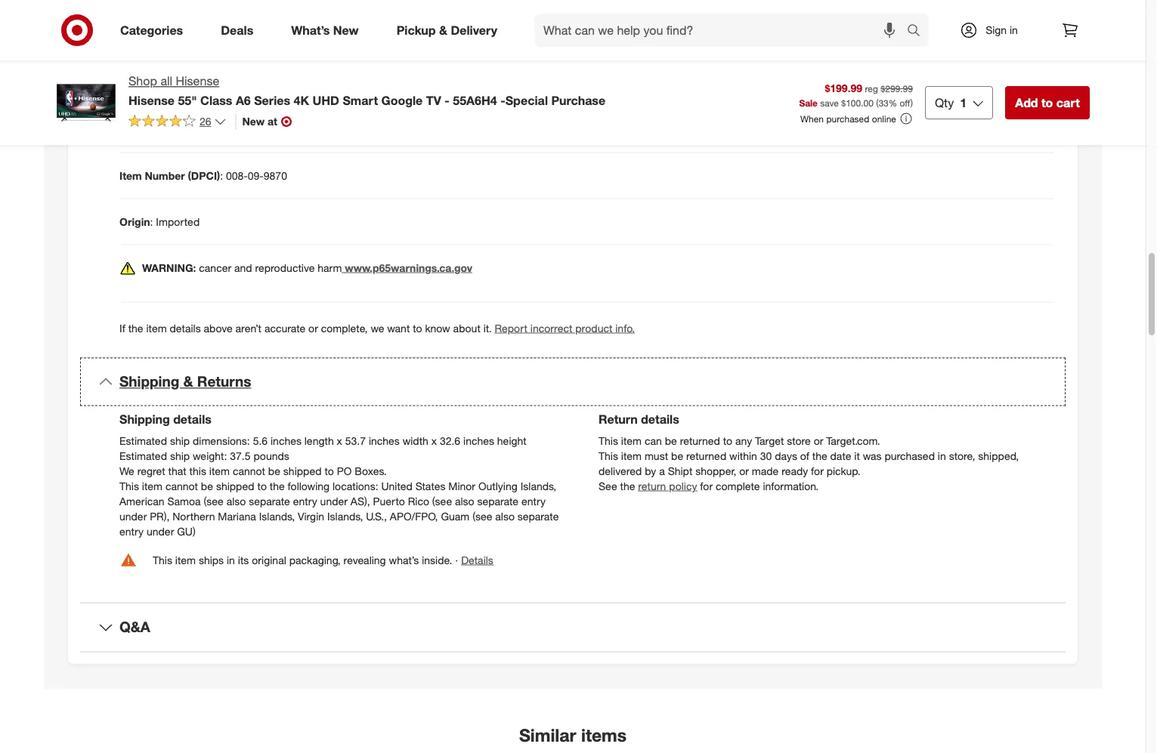 Task type: describe. For each thing, give the bounding box(es) containing it.
in inside return details this item can be returned to any target store or target.com. this item must be returned within 30 days of the date it was purchased in store, shipped, delivered by a shipt shopper, or made ready for pickup. see the return policy for complete information.
[[938, 449, 946, 463]]

warning:
[[142, 261, 196, 274]]

& for shipping
[[183, 373, 193, 390]]

be up shipt
[[671, 449, 683, 463]]

american
[[119, 495, 164, 508]]

uhd
[[312, 93, 339, 108]]

shipped,
[[978, 449, 1019, 463]]

30
[[760, 449, 772, 463]]

states
[[416, 480, 445, 493]]

1 horizontal spatial for
[[811, 464, 824, 478]]

53.7
[[345, 434, 366, 447]]

search
[[900, 24, 936, 39]]

details
[[461, 554, 493, 567]]

pickup & delivery
[[397, 23, 497, 37]]

this down the return
[[599, 434, 618, 447]]

original
[[252, 554, 286, 567]]

when
[[800, 113, 824, 124]]

tv
[[426, 93, 441, 108]]

1
[[960, 95, 967, 110]]

guam
[[441, 510, 470, 523]]

was
[[863, 449, 882, 463]]

date
[[153, 31, 176, 44]]

2 vertical spatial under
[[147, 525, 174, 538]]

pickup
[[397, 23, 436, 37]]

returns
[[197, 373, 251, 390]]

rico
[[408, 495, 429, 508]]

mariana
[[218, 510, 256, 523]]

this down pr),
[[153, 554, 172, 567]]

want
[[387, 322, 410, 335]]

boxes.
[[355, 464, 387, 478]]

complete,
[[321, 322, 368, 335]]

to right want on the top of the page
[[413, 322, 422, 335]]

see
[[599, 480, 617, 493]]

0 vertical spatial hisense
[[176, 74, 219, 88]]

& for pickup
[[439, 23, 447, 37]]

this down we
[[119, 480, 139, 493]]

return policy link
[[638, 480, 697, 493]]

sign
[[986, 23, 1007, 37]]

as),
[[351, 495, 370, 508]]

100.00
[[846, 97, 874, 108]]

date
[[830, 449, 851, 463]]

shopper,
[[695, 464, 736, 478]]

regret
[[137, 464, 165, 478]]

1 x from the left
[[337, 434, 342, 447]]

2 horizontal spatial entry
[[521, 495, 546, 508]]

be inside shipping details estimated ship dimensions: 5.6 inches length x 53.7 inches width x 32.6 inches height estimated ship weight: 37.5 pounds we regret that this item cannot be shipped to po boxes.
[[268, 464, 280, 478]]

item down regret
[[142, 480, 163, 493]]

return
[[599, 412, 638, 427]]

1 vertical spatial new
[[242, 115, 265, 128]]

this up delivered
[[599, 449, 618, 463]]

categories
[[120, 23, 183, 37]]

item left the can
[[621, 434, 642, 447]]

upc : 888143016733
[[119, 123, 219, 136]]

all
[[161, 74, 172, 88]]

the down delivered
[[620, 480, 635, 493]]

shipping & returns button
[[80, 358, 1066, 406]]

add to cart button
[[1005, 86, 1090, 119]]

item right if
[[146, 322, 167, 335]]

outlying
[[478, 480, 518, 493]]

item
[[119, 169, 142, 182]]

at
[[268, 115, 277, 128]]

details for shipping
[[173, 412, 212, 427]]

locations:
[[333, 480, 378, 493]]

new at
[[242, 115, 277, 128]]

pr),
[[150, 510, 170, 523]]

reproductive
[[255, 261, 315, 274]]

policy
[[669, 480, 697, 493]]

to inside return details this item can be returned to any target store or target.com. this item must be returned within 30 days of the date it was purchased in store, shipped, delivered by a shipt shopper, or made ready for pickup. see the return policy for complete information.
[[723, 434, 732, 447]]

0 horizontal spatial shipped
[[216, 480, 254, 493]]

2 ship from the top
[[170, 449, 190, 463]]

united
[[381, 480, 413, 493]]

37.5
[[230, 449, 251, 463]]

q&a button
[[80, 604, 1066, 652]]

26
[[200, 115, 211, 128]]

1 horizontal spatial entry
[[293, 495, 317, 508]]

tcin
[[119, 77, 144, 90]]

: for 88827333
[[144, 77, 147, 90]]

report incorrect product info. button
[[495, 321, 635, 336]]

4k
[[294, 93, 309, 108]]

target.com.
[[826, 434, 880, 447]]

0 horizontal spatial entry
[[119, 525, 144, 538]]

information.
[[763, 480, 819, 493]]

2 - from the left
[[500, 93, 505, 108]]

of
[[800, 449, 809, 463]]

2 horizontal spatial (see
[[472, 510, 492, 523]]

imported
[[156, 215, 200, 228]]

following
[[288, 480, 330, 493]]

2023
[[252, 31, 276, 44]]

and
[[234, 261, 252, 274]]

1 vertical spatial hisense
[[128, 93, 175, 108]]

revealing
[[344, 554, 386, 567]]

www.p65warnings.ca.gov
[[345, 261, 472, 274]]

categories link
[[107, 14, 202, 47]]

above
[[204, 322, 233, 335]]

delivery
[[451, 23, 497, 37]]

series
[[254, 93, 290, 108]]

upc
[[119, 123, 142, 136]]

3 inches from the left
[[463, 434, 494, 447]]

What can we help you find? suggestions appear below search field
[[534, 14, 911, 47]]

qty 1
[[935, 95, 967, 110]]

$299.99
[[881, 83, 913, 94]]

1 vertical spatial under
[[119, 510, 147, 523]]

0 horizontal spatial (see
[[204, 495, 224, 508]]

888143016733
[[148, 123, 219, 136]]

09-
[[248, 169, 264, 182]]

we
[[371, 322, 384, 335]]

qty
[[935, 95, 954, 110]]

by
[[645, 464, 656, 478]]

to inside button
[[1041, 95, 1053, 110]]

the down "pounds"
[[270, 480, 285, 493]]

height
[[497, 434, 527, 447]]

details left 'above' on the top of the page
[[170, 322, 201, 335]]

origin : imported
[[119, 215, 200, 228]]

0 horizontal spatial islands,
[[259, 510, 295, 523]]

this item cannot be shipped to the following locations:
[[119, 480, 378, 493]]

it
[[854, 449, 860, 463]]

ships
[[199, 554, 224, 567]]

item left the ships
[[175, 554, 196, 567]]

shipping for shipping & returns
[[119, 373, 179, 390]]

aren't
[[235, 322, 261, 335]]

apo/fpo,
[[390, 510, 438, 523]]



Task type: vqa. For each thing, say whether or not it's contained in the screenshot.
This item ships in its original packaging, revealing what's inside. · Details
yes



Task type: locate. For each thing, give the bounding box(es) containing it.
what's new link
[[278, 14, 378, 47]]

1 horizontal spatial new
[[333, 23, 359, 37]]

cancer
[[199, 261, 231, 274]]

1 vertical spatial estimated
[[119, 449, 167, 463]]

purchased inside return details this item can be returned to any target store or target.com. this item must be returned within 30 days of the date it was purchased in store, shipped, delivered by a shipt shopper, or made ready for pickup. see the return policy for complete information.
[[885, 449, 935, 463]]

united states minor outlying islands, american samoa (see also separate entry under as), puerto rico (see also separate entry under pr), northern mariana islands, virgin islands, u.s., apo/fpo, guam (see also separate entry under gu)
[[119, 480, 559, 538]]

virgin
[[298, 510, 324, 523]]

return
[[638, 480, 666, 493]]

shipping for shipping details estimated ship dimensions: 5.6 inches length x 53.7 inches width x 32.6 inches height estimated ship weight: 37.5 pounds we regret that this item cannot be shipped to po boxes.
[[119, 412, 170, 427]]

0 vertical spatial under
[[320, 495, 348, 508]]

or
[[308, 322, 318, 335], [814, 434, 823, 447], [739, 464, 749, 478]]

(see up northern
[[204, 495, 224, 508]]

details inside shipping details estimated ship dimensions: 5.6 inches length x 53.7 inches width x 32.6 inches height estimated ship weight: 37.5 pounds we regret that this item cannot be shipped to po boxes.
[[173, 412, 212, 427]]

0 horizontal spatial in
[[227, 554, 235, 567]]

what's
[[291, 23, 330, 37]]

image of hisense 55" class a6 series 4k uhd smart google tv - 55a6h4 -special purchase image
[[56, 73, 116, 133]]

0 horizontal spatial inches
[[271, 434, 301, 447]]

: for 888143016733
[[142, 123, 145, 136]]

cart
[[1056, 95, 1080, 110]]

0 vertical spatial estimated
[[119, 434, 167, 447]]

weight:
[[193, 449, 227, 463]]

(see down 'states'
[[432, 495, 452, 508]]

to right add
[[1041, 95, 1053, 110]]

0 vertical spatial for
[[811, 464, 824, 478]]

1 horizontal spatial inches
[[369, 434, 400, 447]]

islands,
[[520, 480, 556, 493], [259, 510, 295, 523], [327, 510, 363, 523]]

1 estimated from the top
[[119, 434, 167, 447]]

: left the november at the left top of page
[[176, 31, 179, 44]]

cannot inside shipping details estimated ship dimensions: 5.6 inches length x 53.7 inches width x 32.6 inches height estimated ship weight: 37.5 pounds we regret that this item cannot be shipped to po boxes.
[[233, 464, 265, 478]]

0 horizontal spatial new
[[242, 115, 265, 128]]

0 vertical spatial shipping
[[119, 373, 179, 390]]

0 vertical spatial or
[[308, 322, 318, 335]]

1 horizontal spatial shipped
[[283, 464, 322, 478]]

within
[[729, 449, 757, 463]]

in right sign
[[1010, 23, 1018, 37]]

for right ready
[[811, 464, 824, 478]]

be down "pounds"
[[268, 464, 280, 478]]

shop
[[128, 74, 157, 88]]

to inside shipping details estimated ship dimensions: 5.6 inches length x 53.7 inches width x 32.6 inches height estimated ship weight: 37.5 pounds we regret that this item cannot be shipped to po boxes.
[[325, 464, 334, 478]]

puerto
[[373, 495, 405, 508]]

item number (dpci) : 008-09-9870
[[119, 169, 287, 182]]

shipping down if
[[119, 373, 179, 390]]

item down weight:
[[209, 464, 230, 478]]

1 vertical spatial in
[[938, 449, 946, 463]]

: left 888143016733
[[142, 123, 145, 136]]

1 inches from the left
[[271, 434, 301, 447]]

·
[[455, 554, 458, 567]]

55a6h4
[[453, 93, 497, 108]]

islands, right outlying
[[520, 480, 556, 493]]

1 horizontal spatial hisense
[[176, 74, 219, 88]]

details up dimensions:
[[173, 412, 212, 427]]

deals
[[221, 23, 253, 37]]

warning: cancer and reproductive harm www.p65warnings.ca.gov
[[142, 261, 472, 274]]

1 horizontal spatial or
[[739, 464, 749, 478]]

cannot up this item cannot be shipped to the following locations:
[[233, 464, 265, 478]]

pounds
[[253, 449, 289, 463]]

inches up "pounds"
[[271, 434, 301, 447]]

55"
[[178, 93, 197, 108]]

2 shipping from the top
[[119, 412, 170, 427]]

2 vertical spatial in
[[227, 554, 235, 567]]

- right the tv at top
[[445, 93, 450, 108]]

the right of at the right of page
[[812, 449, 827, 463]]

item up delivered
[[621, 449, 642, 463]]

- right "55a6h4"
[[500, 93, 505, 108]]

details for return
[[641, 412, 679, 427]]

under down pr),
[[147, 525, 174, 538]]

details link
[[461, 554, 493, 567]]

purchased down "$"
[[826, 113, 869, 124]]

1 vertical spatial for
[[700, 480, 713, 493]]

pickup.
[[827, 464, 860, 478]]

this
[[599, 434, 618, 447], [599, 449, 618, 463], [119, 480, 139, 493], [153, 554, 172, 567]]

class
[[200, 93, 232, 108]]

also down outlying
[[495, 510, 515, 523]]

or right accurate
[[308, 322, 318, 335]]

x left 53.7
[[337, 434, 342, 447]]

under down american
[[119, 510, 147, 523]]

details up the can
[[641, 412, 679, 427]]

islands, left virgin
[[259, 510, 295, 523]]

: left imported
[[150, 215, 153, 228]]

shipped up 'following'
[[283, 464, 322, 478]]

2 inches from the left
[[369, 434, 400, 447]]

for down shopper,
[[700, 480, 713, 493]]

number
[[145, 169, 185, 182]]

: for imported
[[150, 215, 153, 228]]

shipping
[[119, 373, 179, 390], [119, 412, 170, 427]]

to left any
[[723, 434, 732, 447]]

1 vertical spatial purchased
[[885, 449, 935, 463]]

entry down height in the bottom of the page
[[521, 495, 546, 508]]

new right what's
[[333, 23, 359, 37]]

the right if
[[128, 322, 143, 335]]

to down "pounds"
[[257, 480, 267, 493]]

shipping & returns
[[119, 373, 251, 390]]

similar
[[519, 725, 576, 746]]

1 - from the left
[[445, 93, 450, 108]]

1 vertical spatial or
[[814, 434, 823, 447]]

& left returns
[[183, 373, 193, 390]]

entry
[[293, 495, 317, 508], [521, 495, 546, 508], [119, 525, 144, 538]]

0 horizontal spatial -
[[445, 93, 450, 108]]

shipping up regret
[[119, 412, 170, 427]]

q&a
[[119, 619, 150, 636]]

cannot up samoa
[[165, 480, 198, 493]]

0 horizontal spatial for
[[700, 480, 713, 493]]

inches right 32.6
[[463, 434, 494, 447]]

any
[[735, 434, 752, 447]]

be down this
[[201, 480, 213, 493]]

2 horizontal spatial inches
[[463, 434, 494, 447]]

details inside return details this item can be returned to any target store or target.com. this item must be returned within 30 days of the date it was purchased in store, shipped, delivered by a shipt shopper, or made ready for pickup. see the return policy for complete information.
[[641, 412, 679, 427]]

: left 'all'
[[144, 77, 147, 90]]

1 horizontal spatial in
[[938, 449, 946, 463]]

tcin : 88827333
[[119, 77, 197, 90]]

& right pickup
[[439, 23, 447, 37]]

length
[[304, 434, 334, 447]]

shop all hisense hisense 55" class a6 series 4k uhd smart google tv - 55a6h4 -special purchase
[[128, 74, 605, 108]]

shipping inside dropdown button
[[119, 373, 179, 390]]

in left store,
[[938, 449, 946, 463]]

google
[[381, 93, 423, 108]]

to
[[1041, 95, 1053, 110], [413, 322, 422, 335], [723, 434, 732, 447], [325, 464, 334, 478], [257, 480, 267, 493]]

0 vertical spatial returned
[[680, 434, 720, 447]]

www.p65warnings.ca.gov link
[[342, 261, 472, 274]]

special
[[505, 93, 548, 108]]

if the item details above aren't accurate or complete, we want to know about it. report incorrect product info.
[[119, 322, 635, 335]]

0 vertical spatial ship
[[170, 434, 190, 447]]

0 vertical spatial new
[[333, 23, 359, 37]]

report
[[495, 322, 527, 335]]

in left the its on the left bottom of page
[[227, 554, 235, 567]]

under
[[320, 495, 348, 508], [119, 510, 147, 523], [147, 525, 174, 538]]

%
[[889, 97, 897, 108]]

0 horizontal spatial hisense
[[128, 93, 175, 108]]

days
[[775, 449, 797, 463]]

islands, down the as),
[[327, 510, 363, 523]]

1 horizontal spatial purchased
[[885, 449, 935, 463]]

purchased right was
[[885, 449, 935, 463]]

also down minor
[[455, 495, 474, 508]]

1 horizontal spatial -
[[500, 93, 505, 108]]

online
[[872, 113, 896, 124]]

shipped up mariana
[[216, 480, 254, 493]]

1 vertical spatial shipped
[[216, 480, 254, 493]]

new left at
[[242, 115, 265, 128]]

1 horizontal spatial also
[[455, 495, 474, 508]]

2 horizontal spatial islands,
[[520, 480, 556, 493]]

1 vertical spatial cannot
[[165, 480, 198, 493]]

0 vertical spatial in
[[1010, 23, 1018, 37]]

1 ship from the top
[[170, 434, 190, 447]]

ship
[[170, 434, 190, 447], [170, 449, 190, 463]]

store,
[[949, 449, 975, 463]]

0 vertical spatial shipped
[[283, 464, 322, 478]]

2 x from the left
[[431, 434, 437, 447]]

: left 008-
[[220, 169, 223, 182]]

under down the locations:
[[320, 495, 348, 508]]

2 estimated from the top
[[119, 449, 167, 463]]

be right the can
[[665, 434, 677, 447]]

2 horizontal spatial in
[[1010, 23, 1018, 37]]

harm
[[318, 261, 342, 274]]

9870
[[264, 169, 287, 182]]

33
[[879, 97, 889, 108]]

0 horizontal spatial &
[[183, 373, 193, 390]]

hisense down tcin : 88827333
[[128, 93, 175, 108]]

item inside shipping details estimated ship dimensions: 5.6 inches length x 53.7 inches width x 32.6 inches height estimated ship weight: 37.5 pounds we regret that this item cannot be shipped to po boxes.
[[209, 464, 230, 478]]

1 vertical spatial returned
[[686, 449, 726, 463]]

shipped inside shipping details estimated ship dimensions: 5.6 inches length x 53.7 inches width x 32.6 inches height estimated ship weight: 37.5 pounds we regret that this item cannot be shipped to po boxes.
[[283, 464, 322, 478]]

shipping inside shipping details estimated ship dimensions: 5.6 inches length x 53.7 inches width x 32.6 inches height estimated ship weight: 37.5 pounds we regret that this item cannot be shipped to po boxes.
[[119, 412, 170, 427]]

also up mariana
[[226, 495, 246, 508]]

or right store
[[814, 434, 823, 447]]

0 vertical spatial purchased
[[826, 113, 869, 124]]

minor
[[448, 480, 475, 493]]

sale
[[799, 97, 818, 108]]

details
[[170, 322, 201, 335], [173, 412, 212, 427], [641, 412, 679, 427]]

0 vertical spatial &
[[439, 23, 447, 37]]

dimensions:
[[193, 434, 250, 447]]

88827333
[[150, 77, 197, 90]]

hisense up 55"
[[176, 74, 219, 88]]

0 horizontal spatial or
[[308, 322, 318, 335]]

)
[[910, 97, 913, 108]]

1 vertical spatial &
[[183, 373, 193, 390]]

1 horizontal spatial cannot
[[233, 464, 265, 478]]

1 horizontal spatial x
[[431, 434, 437, 447]]

0 horizontal spatial purchased
[[826, 113, 869, 124]]

returned
[[680, 434, 720, 447], [686, 449, 726, 463]]

target
[[755, 434, 784, 447]]

inches right 53.7
[[369, 434, 400, 447]]

(see right guam on the bottom left of page
[[472, 510, 492, 523]]

pickup & delivery link
[[384, 14, 516, 47]]

2 horizontal spatial also
[[495, 510, 515, 523]]

5.6
[[253, 434, 268, 447]]

entry down american
[[119, 525, 144, 538]]

0 vertical spatial cannot
[[233, 464, 265, 478]]

what's new
[[291, 23, 359, 37]]

made
[[752, 464, 779, 478]]

if
[[119, 322, 125, 335]]

1 horizontal spatial (see
[[432, 495, 452, 508]]

samoa
[[167, 495, 201, 508]]

know
[[425, 322, 450, 335]]

we
[[119, 464, 134, 478]]

& inside dropdown button
[[183, 373, 193, 390]]

width
[[403, 434, 428, 447]]

must
[[645, 449, 668, 463]]

$199.99 reg $299.99 sale save $ 100.00 ( 33 % off )
[[799, 81, 913, 108]]

can
[[645, 434, 662, 447]]

0 horizontal spatial x
[[337, 434, 342, 447]]

2 vertical spatial or
[[739, 464, 749, 478]]

northern
[[173, 510, 215, 523]]

1 shipping from the top
[[119, 373, 179, 390]]

0 horizontal spatial cannot
[[165, 480, 198, 493]]

to left po
[[325, 464, 334, 478]]

1 horizontal spatial &
[[439, 23, 447, 37]]

x left 32.6
[[431, 434, 437, 447]]

&
[[439, 23, 447, 37], [183, 373, 193, 390]]

0 horizontal spatial also
[[226, 495, 246, 508]]

1 vertical spatial shipping
[[119, 412, 170, 427]]

1 vertical spatial ship
[[170, 449, 190, 463]]

deals link
[[208, 14, 272, 47]]

entry down 'following'
[[293, 495, 317, 508]]

shipt
[[668, 464, 693, 478]]

or down within
[[739, 464, 749, 478]]

store
[[787, 434, 811, 447]]

1 horizontal spatial islands,
[[327, 510, 363, 523]]

street
[[119, 31, 150, 44]]

2 horizontal spatial or
[[814, 434, 823, 447]]

its
[[238, 554, 249, 567]]



